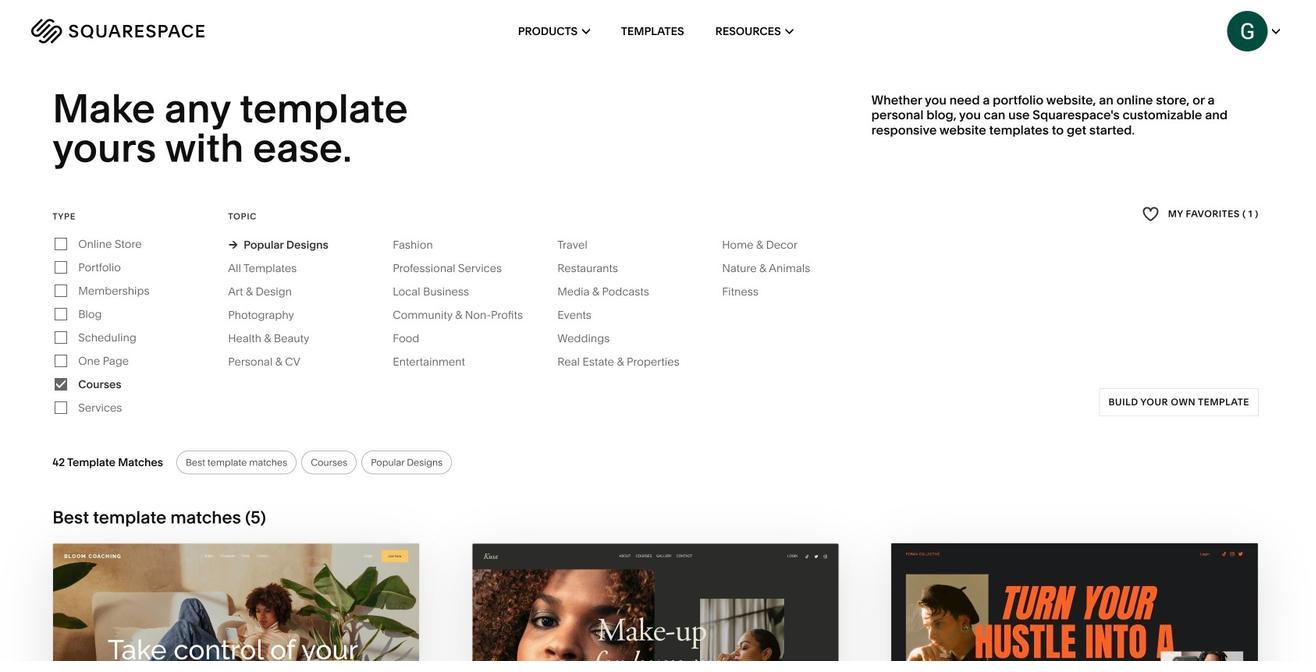 Task type: vqa. For each thing, say whether or not it's contained in the screenshot.
1st of from the left
no



Task type: describe. For each thing, give the bounding box(es) containing it.
kusa image
[[472, 544, 839, 662]]

bloom image
[[53, 544, 419, 662]]

forma image
[[890, 541, 1260, 662]]



